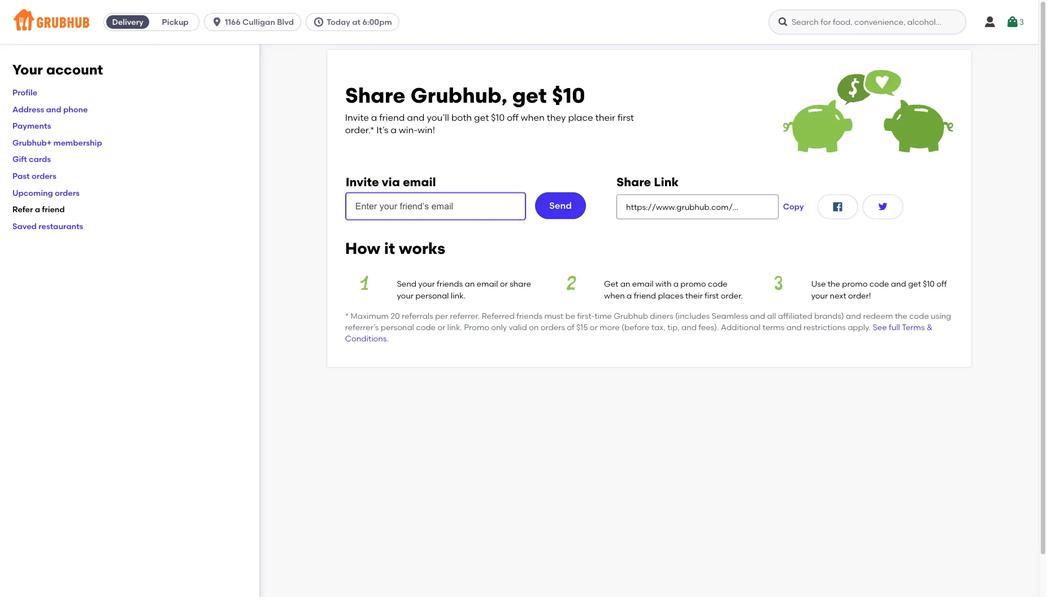 Task type: locate. For each thing, give the bounding box(es) containing it.
with
[[656, 280, 672, 289]]

and down affiliated
[[787, 323, 802, 333]]

code down referrals
[[416, 323, 436, 333]]

get an email with a promo code when a friend places their first order.
[[604, 280, 743, 301]]

send inside "button"
[[549, 200, 572, 211]]

email
[[403, 175, 436, 189], [477, 280, 498, 289], [632, 280, 654, 289]]

a up grubhub
[[627, 291, 632, 301]]

off up using at the right bottom of the page
[[937, 280, 947, 289]]

1 vertical spatial off
[[937, 280, 947, 289]]

1 vertical spatial share
[[617, 175, 651, 189]]

0 vertical spatial send
[[549, 200, 572, 211]]

upcoming
[[12, 188, 53, 198]]

a
[[371, 112, 377, 123], [391, 125, 397, 136], [35, 205, 40, 214], [674, 280, 679, 289], [627, 291, 632, 301]]

0 vertical spatial the
[[828, 280, 840, 289]]

copy button
[[779, 195, 809, 219]]

account
[[46, 62, 103, 78]]

copy
[[783, 202, 804, 212]]

promo
[[681, 280, 706, 289], [842, 280, 868, 289]]

share grubhub, get $10 invite a friend and you'll both get $10 off when they place their first order.* it's a win-win!
[[345, 83, 634, 136]]

1 horizontal spatial send
[[549, 200, 572, 211]]

0 horizontal spatial their
[[595, 112, 616, 123]]

0 vertical spatial $10
[[552, 83, 585, 108]]

0 vertical spatial when
[[521, 112, 545, 123]]

to
[[911, 361, 919, 371]]

refer a friend
[[12, 205, 65, 214]]

both
[[451, 112, 472, 123]]

0 horizontal spatial friends
[[437, 280, 463, 289]]

friend inside 'get an email with a promo code when a friend places their first order.'
[[634, 291, 656, 301]]

see full terms & conditions link
[[345, 323, 933, 344]]

orders
[[32, 171, 56, 181], [55, 188, 80, 198], [541, 323, 565, 333]]

affiliated
[[778, 311, 813, 321]]

0 horizontal spatial get
[[474, 112, 489, 123]]

the inside * maximum 20 referrals per referrer. referred friends must be first-time grubhub diners (includes seamless and all affiliated brands) and redeem the code using referrer's personal code or link. promo only valid on orders of $15 or more (before tax, tip, and fees). additional terms and restrictions apply.
[[895, 311, 908, 321]]

2 horizontal spatial your
[[811, 291, 828, 301]]

1 an from the left
[[465, 280, 475, 289]]

code up order.
[[708, 280, 728, 289]]

and
[[46, 104, 61, 114], [407, 112, 425, 123], [891, 280, 906, 289], [750, 311, 765, 321], [846, 311, 861, 321], [682, 323, 697, 333], [787, 323, 802, 333]]

1 horizontal spatial or
[[500, 280, 508, 289]]

None text field
[[617, 195, 779, 219]]

friends up the per
[[437, 280, 463, 289]]

get up "they" in the right top of the page
[[512, 83, 547, 108]]

1 horizontal spatial personal
[[416, 291, 449, 301]]

first inside share grubhub, get $10 invite a friend and you'll both get $10 off when they place their first order.* it's a win-win!
[[618, 112, 634, 123]]

friends up the 'on'
[[517, 311, 543, 321]]

2 an from the left
[[620, 280, 630, 289]]

email inside send your friends an email or share your personal link.
[[477, 280, 498, 289]]

1 horizontal spatial friend
[[379, 112, 405, 123]]

valid
[[509, 323, 527, 333]]

3
[[1020, 17, 1024, 27]]

promo up places
[[681, 280, 706, 289]]

1 vertical spatial friends
[[517, 311, 543, 321]]

0 horizontal spatial send
[[397, 280, 416, 289]]

of
[[567, 323, 575, 333]]

additional
[[721, 323, 761, 333]]

seamless
[[712, 311, 748, 321]]

share grubhub and save image
[[783, 68, 953, 153]]

off left "they" in the right top of the page
[[507, 112, 519, 123]]

share for grubhub,
[[345, 83, 406, 108]]

2 promo from the left
[[842, 280, 868, 289]]

share left link
[[617, 175, 651, 189]]

0 vertical spatial orders
[[32, 171, 56, 181]]

the inside use the promo code and get $10 off your next order!
[[828, 280, 840, 289]]

$10
[[552, 83, 585, 108], [491, 112, 505, 123], [923, 280, 935, 289]]

email left share in the top of the page
[[477, 280, 498, 289]]

1 horizontal spatial get
[[512, 83, 547, 108]]

place
[[568, 112, 593, 123]]

friend up it's
[[379, 112, 405, 123]]

invite
[[345, 112, 369, 123], [346, 175, 379, 189]]

their
[[595, 112, 616, 123], [686, 291, 703, 301]]

1 vertical spatial $10
[[491, 112, 505, 123]]

first right place
[[618, 112, 634, 123]]

an up referrer.
[[465, 280, 475, 289]]

2 vertical spatial orders
[[541, 323, 565, 333]]

2 horizontal spatial $10
[[923, 280, 935, 289]]

friend up saved restaurants link
[[42, 205, 65, 214]]

2 horizontal spatial svg image
[[876, 200, 890, 214]]

your up 20 on the left of page
[[397, 291, 414, 301]]

refer a friend link
[[12, 205, 65, 214]]

when inside 'get an email with a promo code when a friend places their first order.'
[[604, 291, 625, 301]]

the up full
[[895, 311, 908, 321]]

0 horizontal spatial the
[[828, 280, 840, 289]]

when
[[521, 112, 545, 123], [604, 291, 625, 301]]

an right get
[[620, 280, 630, 289]]

0 vertical spatial invite
[[345, 112, 369, 123]]

on
[[529, 323, 539, 333]]

2 vertical spatial $10
[[923, 280, 935, 289]]

invite left 'via'
[[346, 175, 379, 189]]

svg image
[[313, 16, 324, 28], [831, 200, 845, 214], [876, 200, 890, 214]]

be
[[565, 311, 575, 321]]

payments
[[12, 121, 51, 131]]

at
[[352, 17, 361, 27]]

when inside share grubhub, get $10 invite a friend and you'll both get $10 off when they place their first order.* it's a win-win!
[[521, 112, 545, 123]]

get up terms on the bottom right
[[908, 280, 921, 289]]

0 horizontal spatial when
[[521, 112, 545, 123]]

invite up order.*
[[345, 112, 369, 123]]

personal inside send your friends an email or share your personal link.
[[416, 291, 449, 301]]

personal
[[416, 291, 449, 301], [381, 323, 414, 333]]

svg image
[[983, 15, 997, 29], [1006, 15, 1020, 29], [211, 16, 223, 28], [778, 16, 789, 28]]

1 horizontal spatial the
[[895, 311, 908, 321]]

1 vertical spatial orders
[[55, 188, 80, 198]]

share up it's
[[345, 83, 406, 108]]

0 horizontal spatial share
[[345, 83, 406, 108]]

0 horizontal spatial first
[[618, 112, 634, 123]]

when down get
[[604, 291, 625, 301]]

1 vertical spatial their
[[686, 291, 703, 301]]

1 horizontal spatial share
[[617, 175, 651, 189]]

0 vertical spatial share
[[345, 83, 406, 108]]

$10 right both
[[491, 112, 505, 123]]

saved restaurants link
[[12, 222, 83, 231]]

promo up order!
[[842, 280, 868, 289]]

2 vertical spatial friend
[[634, 291, 656, 301]]

1166 culligan blvd
[[225, 17, 294, 27]]

promo inside use the promo code and get $10 off your next order!
[[842, 280, 868, 289]]

1 vertical spatial when
[[604, 291, 625, 301]]

1 vertical spatial get
[[474, 112, 489, 123]]

1 horizontal spatial promo
[[842, 280, 868, 289]]

how
[[345, 239, 380, 258]]

2 horizontal spatial friend
[[634, 291, 656, 301]]

first left order.
[[705, 291, 719, 301]]

$10 up using at the right bottom of the page
[[923, 280, 935, 289]]

saved
[[12, 222, 37, 231]]

grubhub+ membership link
[[12, 138, 102, 148]]

referred
[[482, 311, 515, 321]]

email right 'via'
[[403, 175, 436, 189]]

$10 up place
[[552, 83, 585, 108]]

send inside send your friends an email or share your personal link.
[[397, 280, 416, 289]]

1 vertical spatial first
[[705, 291, 719, 301]]

code up order!
[[870, 280, 889, 289]]

email inside 'get an email with a promo code when a friend places their first order.'
[[632, 280, 654, 289]]

link. inside * maximum 20 referrals per referrer. referred friends must be first-time grubhub diners (includes seamless and all affiliated brands) and redeem the code using referrer's personal code or link. promo only valid on orders of $15 or more (before tax, tip, and fees). additional terms and restrictions apply.
[[447, 323, 462, 333]]

friends
[[437, 280, 463, 289], [517, 311, 543, 321]]

send for send
[[549, 200, 572, 211]]

1 horizontal spatial an
[[620, 280, 630, 289]]

1 vertical spatial friend
[[42, 205, 65, 214]]

pickup button
[[152, 13, 199, 31]]

upcoming orders link
[[12, 188, 80, 198]]

cards
[[29, 155, 51, 164]]

0 vertical spatial their
[[595, 112, 616, 123]]

and up apply.
[[846, 311, 861, 321]]

0 vertical spatial personal
[[416, 291, 449, 301]]

and down (includes
[[682, 323, 697, 333]]

and up redeem
[[891, 280, 906, 289]]

1 vertical spatial send
[[397, 280, 416, 289]]

1 horizontal spatial off
[[937, 280, 947, 289]]

your up referrals
[[418, 280, 435, 289]]

profile link
[[12, 88, 37, 97]]

it's
[[377, 125, 388, 136]]

see
[[873, 323, 887, 333]]

restaurants
[[39, 222, 83, 231]]

0 vertical spatial link.
[[451, 291, 466, 301]]

0 vertical spatial friends
[[437, 280, 463, 289]]

friend
[[379, 112, 405, 123], [42, 205, 65, 214], [634, 291, 656, 301]]

1 vertical spatial personal
[[381, 323, 414, 333]]

2 horizontal spatial get
[[908, 280, 921, 289]]

0 horizontal spatial off
[[507, 112, 519, 123]]

0 horizontal spatial personal
[[381, 323, 414, 333]]

phone
[[63, 104, 88, 114]]

link. down referrer.
[[447, 323, 462, 333]]

grubhub+ membership
[[12, 138, 102, 148]]

their up (includes
[[686, 291, 703, 301]]

first
[[618, 112, 634, 123], [705, 291, 719, 301]]

email left with
[[632, 280, 654, 289]]

3 button
[[1006, 12, 1024, 32]]

get
[[512, 83, 547, 108], [474, 112, 489, 123], [908, 280, 921, 289]]

send for send your friends an email or share your personal link.
[[397, 280, 416, 289]]

0 vertical spatial off
[[507, 112, 519, 123]]

membership
[[53, 138, 102, 148]]

1 horizontal spatial $10
[[552, 83, 585, 108]]

terms
[[763, 323, 785, 333]]

link. up referrer.
[[451, 291, 466, 301]]

or right $15
[[590, 323, 598, 333]]

invite via email
[[346, 175, 436, 189]]

0 vertical spatial first
[[618, 112, 634, 123]]

0 horizontal spatial svg image
[[313, 16, 324, 28]]

gift
[[12, 155, 27, 164]]

when left "they" in the right top of the page
[[521, 112, 545, 123]]

1 vertical spatial link.
[[447, 323, 462, 333]]

their inside 'get an email with a promo code when a friend places their first order.'
[[686, 291, 703, 301]]

1 horizontal spatial their
[[686, 291, 703, 301]]

terms
[[902, 323, 925, 333]]

get inside use the promo code and get $10 off your next order!
[[908, 280, 921, 289]]

code up terms on the bottom right
[[910, 311, 929, 321]]

1 vertical spatial the
[[895, 311, 908, 321]]

personal up the per
[[416, 291, 449, 301]]

friend down with
[[634, 291, 656, 301]]

orders up upcoming orders link
[[32, 171, 56, 181]]

or down the per
[[438, 323, 446, 333]]

0 horizontal spatial an
[[465, 280, 475, 289]]

share
[[510, 280, 531, 289]]

1 horizontal spatial friends
[[517, 311, 543, 321]]

your inside use the promo code and get $10 off your next order!
[[811, 291, 828, 301]]

1 horizontal spatial email
[[477, 280, 498, 289]]

code inside use the promo code and get $10 off your next order!
[[870, 280, 889, 289]]

address
[[12, 104, 44, 114]]

1 horizontal spatial first
[[705, 291, 719, 301]]

0 horizontal spatial $10
[[491, 112, 505, 123]]

personal down 20 on the left of page
[[381, 323, 414, 333]]

the
[[828, 280, 840, 289], [895, 311, 908, 321]]

2 horizontal spatial email
[[632, 280, 654, 289]]

1 horizontal spatial when
[[604, 291, 625, 301]]

or left share in the top of the page
[[500, 280, 508, 289]]

full
[[889, 323, 900, 333]]

today
[[327, 17, 350, 27]]

your down use
[[811, 291, 828, 301]]

2 vertical spatial get
[[908, 280, 921, 289]]

win-
[[399, 125, 418, 136]]

you'll
[[427, 112, 449, 123]]

the up next
[[828, 280, 840, 289]]

0 vertical spatial friend
[[379, 112, 405, 123]]

0 horizontal spatial email
[[403, 175, 436, 189]]

0 horizontal spatial promo
[[681, 280, 706, 289]]

works
[[399, 239, 445, 258]]

and left the all
[[750, 311, 765, 321]]

orders down "must"
[[541, 323, 565, 333]]

1 vertical spatial invite
[[346, 175, 379, 189]]

0 horizontal spatial friend
[[42, 205, 65, 214]]

link.
[[451, 291, 466, 301], [447, 323, 462, 333]]

orders up refer a friend
[[55, 188, 80, 198]]

and left the "phone"
[[46, 104, 61, 114]]

send
[[549, 200, 572, 211], [397, 280, 416, 289]]

friends inside * maximum 20 referrals per referrer. referred friends must be first-time grubhub diners (includes seamless and all affiliated brands) and redeem the code using referrer's personal code or link. promo only valid on orders of $15 or more (before tax, tip, and fees). additional terms and restrictions apply.
[[517, 311, 543, 321]]

get right both
[[474, 112, 489, 123]]

share inside share grubhub, get $10 invite a friend and you'll both get $10 off when they place their first order.* it's a win-win!
[[345, 83, 406, 108]]

past orders
[[12, 171, 56, 181]]

their right place
[[595, 112, 616, 123]]

and up win-
[[407, 112, 425, 123]]

1 promo from the left
[[681, 280, 706, 289]]



Task type: describe. For each thing, give the bounding box(es) containing it.
see full terms & conditions
[[345, 323, 933, 344]]

1 horizontal spatial your
[[418, 280, 435, 289]]

apply.
[[848, 323, 871, 333]]

time
[[595, 311, 612, 321]]

use the promo code and get $10 off your next order!
[[811, 280, 947, 301]]

a right refer
[[35, 205, 40, 214]]

maximum
[[351, 311, 389, 321]]

all
[[767, 311, 776, 321]]

referrer.
[[450, 311, 480, 321]]

an inside send your friends an email or share your personal link.
[[465, 280, 475, 289]]

past orders link
[[12, 171, 56, 181]]

tax,
[[651, 323, 666, 333]]

order.*
[[345, 125, 374, 136]]

share link
[[617, 175, 679, 189]]

off inside use the promo code and get $10 off your next order!
[[937, 280, 947, 289]]

they
[[547, 112, 566, 123]]

gift cards
[[12, 155, 51, 164]]

share for link
[[617, 175, 651, 189]]

a right it's
[[391, 125, 397, 136]]

personal inside * maximum 20 referrals per referrer. referred friends must be first-time grubhub diners (includes seamless and all affiliated brands) and redeem the code using referrer's personal code or link. promo only valid on orders of $15 or more (before tax, tip, and fees). additional terms and restrictions apply.
[[381, 323, 414, 333]]

grubhub,
[[411, 83, 507, 108]]

saved restaurants
[[12, 222, 83, 231]]

link
[[654, 175, 679, 189]]

1166 culligan blvd button
[[204, 13, 306, 31]]

main navigation navigation
[[0, 0, 1039, 44]]

more
[[600, 323, 620, 333]]

grubhub
[[614, 311, 648, 321]]

svg image inside today at 6:00pm button
[[313, 16, 324, 28]]

tip,
[[668, 323, 680, 333]]

must
[[545, 311, 564, 321]]

Enter your friend's email email field
[[346, 193, 526, 220]]

next
[[830, 291, 847, 301]]

referrals
[[402, 311, 433, 321]]

it
[[384, 239, 395, 258]]

step 1 image
[[345, 276, 383, 291]]

&
[[927, 323, 933, 333]]

grubhub+
[[12, 138, 52, 148]]

win!
[[418, 125, 435, 136]]

past
[[12, 171, 30, 181]]

orders inside * maximum 20 referrals per referrer. referred friends must be first-time grubhub diners (includes seamless and all affiliated brands) and redeem the code using referrer's personal code or link. promo only valid on orders of $15 or more (before tax, tip, and fees). additional terms and restrictions apply.
[[541, 323, 565, 333]]

referrer's
[[345, 323, 379, 333]]

friends inside send your friends an email or share your personal link.
[[437, 280, 463, 289]]

blvd
[[277, 17, 294, 27]]

send button
[[535, 192, 586, 219]]

code inside 'get an email with a promo code when a friend places their first order.'
[[708, 280, 728, 289]]

send your friends an email or share your personal link.
[[397, 280, 531, 301]]

redeem
[[863, 311, 893, 321]]

20
[[391, 311, 400, 321]]

your account
[[12, 62, 103, 78]]

address and phone
[[12, 104, 88, 114]]

their inside share grubhub, get $10 invite a friend and you'll both get $10 off when they place their first order.* it's a win-win!
[[595, 112, 616, 123]]

email for invite via email
[[403, 175, 436, 189]]

1 horizontal spatial svg image
[[831, 200, 845, 214]]

via
[[382, 175, 400, 189]]

first-
[[577, 311, 595, 321]]

orders for past orders
[[32, 171, 56, 181]]

order!
[[848, 291, 871, 301]]

only
[[491, 323, 507, 333]]

use
[[811, 280, 826, 289]]

upcoming orders
[[12, 188, 80, 198]]

promo inside 'get an email with a promo code when a friend places their first order.'
[[681, 280, 706, 289]]

and inside share grubhub, get $10 invite a friend and you'll both get $10 off when they place their first order.* it's a win-win!
[[407, 112, 425, 123]]

invite inside share grubhub, get $10 invite a friend and you'll both get $10 off when they place their first order.* it's a win-win!
[[345, 112, 369, 123]]

culligan
[[243, 17, 275, 27]]

fees).
[[699, 323, 719, 333]]

payments link
[[12, 121, 51, 131]]

your
[[12, 62, 43, 78]]

diners
[[650, 311, 673, 321]]

$15
[[576, 323, 588, 333]]

link. inside send your friends an email or share your personal link.
[[451, 291, 466, 301]]

or inside send your friends an email or share your personal link.
[[500, 280, 508, 289]]

brands)
[[814, 311, 844, 321]]

and inside use the promo code and get $10 off your next order!
[[891, 280, 906, 289]]

1166
[[225, 17, 241, 27]]

a right with
[[674, 280, 679, 289]]

0 vertical spatial get
[[512, 83, 547, 108]]

order.
[[721, 291, 743, 301]]

today at 6:00pm button
[[306, 13, 404, 31]]

a up it's
[[371, 112, 377, 123]]

6:00pm
[[363, 17, 392, 27]]

email for get an email with a promo code when a friend places their first order.
[[632, 280, 654, 289]]

proceed to checkout button
[[842, 356, 994, 376]]

0 horizontal spatial your
[[397, 291, 414, 301]]

proceed to checkout
[[877, 361, 959, 371]]

using
[[931, 311, 951, 321]]

0 horizontal spatial or
[[438, 323, 446, 333]]

delivery button
[[104, 13, 152, 31]]

2 horizontal spatial or
[[590, 323, 598, 333]]

svg image inside 1166 culligan blvd button
[[211, 16, 223, 28]]

$10 inside use the promo code and get $10 off your next order!
[[923, 280, 935, 289]]

address and phone link
[[12, 104, 88, 114]]

first inside 'get an email with a promo code when a friend places their first order.'
[[705, 291, 719, 301]]

how it works
[[345, 239, 445, 258]]

restrictions
[[804, 323, 846, 333]]

today at 6:00pm
[[327, 17, 392, 27]]

refer
[[12, 205, 33, 214]]

step 3 image
[[760, 276, 798, 291]]

gift cards link
[[12, 155, 51, 164]]

.
[[387, 334, 389, 344]]

proceed
[[877, 361, 909, 371]]

places
[[658, 291, 684, 301]]

* maximum 20 referrals per referrer. referred friends must be first-time grubhub diners (includes seamless and all affiliated brands) and redeem the code using referrer's personal code or link. promo only valid on orders of $15 or more (before tax, tip, and fees). additional terms and restrictions apply.
[[345, 311, 951, 333]]

orders for upcoming orders
[[55, 188, 80, 198]]

svg image inside 3 button
[[1006, 15, 1020, 29]]

profile
[[12, 88, 37, 97]]

step 2 image
[[552, 276, 591, 291]]

an inside 'get an email with a promo code when a friend places their first order.'
[[620, 280, 630, 289]]

off inside share grubhub, get $10 invite a friend and you'll both get $10 off when they place their first order.* it's a win-win!
[[507, 112, 519, 123]]

Search for food, convenience, alcohol... search field
[[769, 10, 966, 34]]

friend inside share grubhub, get $10 invite a friend and you'll both get $10 off when they place their first order.* it's a win-win!
[[379, 112, 405, 123]]

(before
[[622, 323, 650, 333]]



Task type: vqa. For each thing, say whether or not it's contained in the screenshot.
the Onion
no



